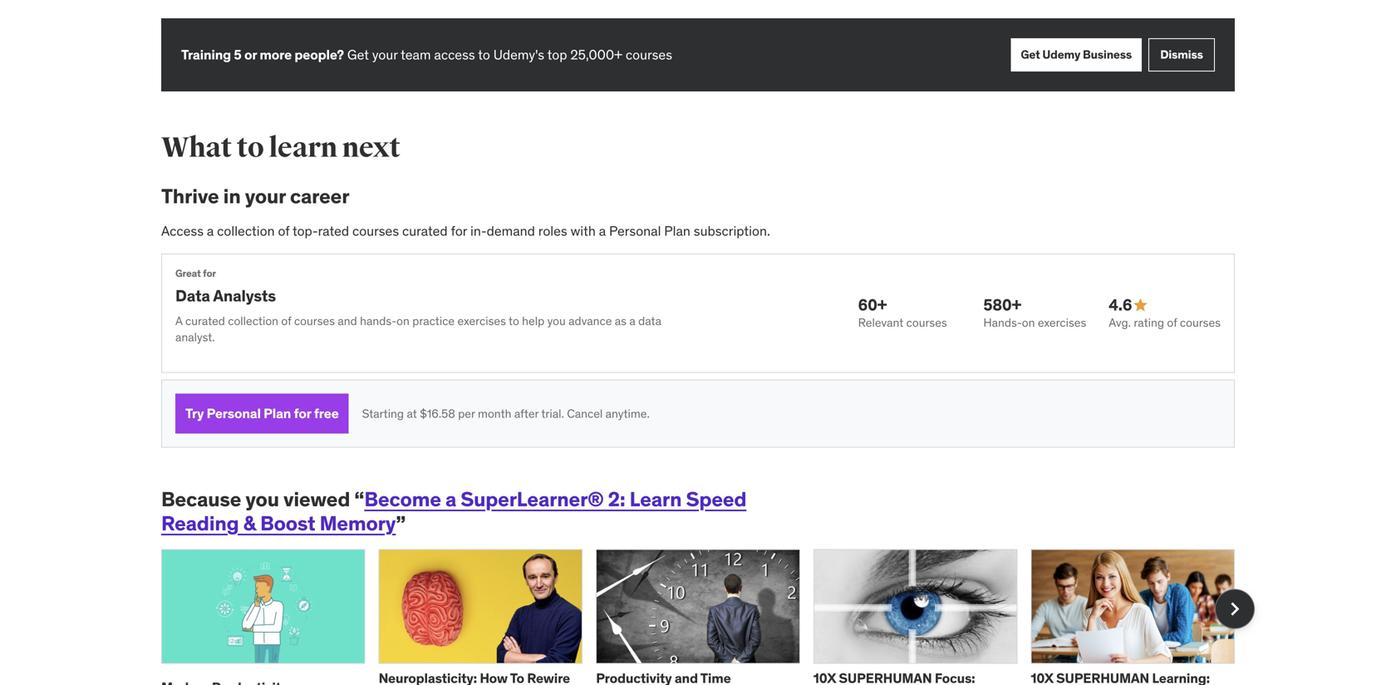 Task type: vqa. For each thing, say whether or not it's contained in the screenshot.
the middle Software
no



Task type: describe. For each thing, give the bounding box(es) containing it.
0 vertical spatial to
[[478, 46, 490, 63]]

anytime.
[[606, 406, 650, 421]]

1 horizontal spatial curated
[[402, 222, 448, 239]]

become a superlearner® 2: learn speed reading & boost memory link
[[161, 487, 747, 536]]

at
[[407, 406, 417, 421]]

training
[[181, 46, 231, 63]]

and
[[338, 313, 357, 328]]

1 horizontal spatial plan
[[665, 222, 691, 239]]

you inside the great for data analysts a curated collection of courses and hands-on practice exercises to help you advance as a data analyst.
[[548, 313, 566, 328]]

learn
[[630, 487, 682, 512]]

of right rating
[[1168, 315, 1178, 330]]

collection inside the great for data analysts a curated collection of courses and hands-on practice exercises to help you advance as a data analyst.
[[228, 313, 279, 328]]

dismiss
[[1161, 47, 1204, 62]]

courses inside 60+ relevant courses
[[907, 315, 948, 330]]

60+
[[858, 295, 887, 315]]

superlearner®
[[461, 487, 604, 512]]

curated inside the great for data analysts a curated collection of courses and hands-on practice exercises to help you advance as a data analyst.
[[185, 313, 225, 328]]

exercises inside the great for data analysts a curated collection of courses and hands-on practice exercises to help you advance as a data analyst.
[[458, 313, 506, 328]]

thrive
[[161, 184, 219, 209]]

practice
[[413, 313, 455, 328]]

data analysts link
[[175, 286, 276, 306]]

get inside get udemy business link
[[1021, 47, 1040, 62]]

0 vertical spatial collection
[[217, 222, 275, 239]]

rated
[[318, 222, 349, 239]]

for inside the great for data analysts a curated collection of courses and hands-on practice exercises to help you advance as a data analyst.
[[203, 267, 216, 280]]

5
[[234, 46, 242, 63]]

after
[[515, 406, 539, 421]]

avg. rating of courses
[[1109, 315, 1221, 330]]

subscription.
[[694, 222, 771, 239]]

more
[[260, 46, 292, 63]]

dismiss button
[[1149, 38, 1215, 71]]

cancel
[[567, 406, 603, 421]]

people?
[[295, 46, 344, 63]]

in-
[[471, 222, 487, 239]]

to inside the great for data analysts a curated collection of courses and hands-on practice exercises to help you advance as a data analyst.
[[509, 313, 519, 328]]

because you viewed "
[[161, 487, 364, 512]]

a inside "become a superlearner® 2: learn speed reading & boost memory"
[[446, 487, 457, 512]]

learn
[[269, 131, 337, 165]]

udemy
[[1043, 47, 1081, 62]]

viewed
[[283, 487, 350, 512]]

a right access
[[207, 222, 214, 239]]

4.6
[[1109, 295, 1133, 315]]

month
[[478, 406, 512, 421]]

thrive in your career
[[161, 184, 350, 209]]

access a collection of top-rated courses curated for in-demand roles with a personal plan subscription.
[[161, 222, 771, 239]]

carousel element
[[161, 549, 1255, 685]]

your inside thrive in your career element
[[245, 184, 286, 209]]

courses right rating
[[1180, 315, 1221, 330]]

team
[[401, 46, 431, 63]]

with
[[571, 222, 596, 239]]

help
[[522, 313, 545, 328]]

1 horizontal spatial for
[[294, 405, 311, 422]]

a
[[175, 313, 183, 328]]

or
[[244, 46, 257, 63]]

next image
[[1222, 596, 1249, 622]]

$16.58
[[420, 406, 455, 421]]

business
[[1083, 47, 1132, 62]]

top
[[548, 46, 567, 63]]

courses right 25,000+
[[626, 46, 673, 63]]

0 horizontal spatial plan
[[264, 405, 291, 422]]

2:
[[608, 487, 626, 512]]

next
[[342, 131, 400, 165]]



Task type: locate. For each thing, give the bounding box(es) containing it.
access
[[434, 46, 475, 63]]

0 horizontal spatial for
[[203, 267, 216, 280]]

starting
[[362, 406, 404, 421]]

collection down the "analysts"
[[228, 313, 279, 328]]

plan left free
[[264, 405, 291, 422]]

exercises right practice
[[458, 313, 506, 328]]

curated left in- in the top left of the page
[[402, 222, 448, 239]]

to right access
[[478, 46, 490, 63]]

of
[[278, 222, 290, 239], [281, 313, 291, 328], [1168, 315, 1178, 330]]

a right become on the bottom left
[[446, 487, 457, 512]]

1 horizontal spatial to
[[478, 46, 490, 63]]

1 horizontal spatial get
[[1021, 47, 1040, 62]]

data
[[639, 313, 662, 328]]

avg.
[[1109, 315, 1132, 330]]

exercises
[[458, 313, 506, 328], [1038, 315, 1087, 330]]

1 vertical spatial personal
[[207, 405, 261, 422]]

analysts
[[213, 286, 276, 306]]

you
[[548, 313, 566, 328], [246, 487, 279, 512]]

advance
[[569, 313, 612, 328]]

to left help in the left top of the page
[[509, 313, 519, 328]]

what
[[161, 131, 232, 165]]

courses inside the great for data analysts a curated collection of courses and hands-on practice exercises to help you advance as a data analyst.
[[294, 313, 335, 328]]

you right help in the left top of the page
[[548, 313, 566, 328]]

personal right the with
[[609, 222, 661, 239]]

personal right try
[[207, 405, 261, 422]]

0 horizontal spatial curated
[[185, 313, 225, 328]]

udemy's
[[494, 46, 545, 63]]

1 vertical spatial your
[[245, 184, 286, 209]]

curated
[[402, 222, 448, 239], [185, 313, 225, 328]]

of left and
[[281, 313, 291, 328]]

get left udemy
[[1021, 47, 1040, 62]]

great for data analysts a curated collection of courses and hands-on practice exercises to help you advance as a data analyst.
[[175, 267, 662, 345]]

try personal plan for free
[[185, 405, 339, 422]]

0 horizontal spatial exercises
[[458, 313, 506, 328]]

speed
[[686, 487, 747, 512]]

0 vertical spatial your
[[372, 46, 398, 63]]

what to learn next
[[161, 131, 400, 165]]

demand
[[487, 222, 535, 239]]

exercises inside 580+ hands-on exercises
[[1038, 315, 1087, 330]]

training 5 or more people? get your team access to udemy's top 25,000+ courses
[[181, 46, 673, 63]]

on inside the great for data analysts a curated collection of courses and hands-on practice exercises to help you advance as a data analyst.
[[397, 313, 410, 328]]

0 horizontal spatial on
[[397, 313, 410, 328]]

your right in
[[245, 184, 286, 209]]

personal inside 'try personal plan for free' link
[[207, 405, 261, 422]]

try personal plan for free link
[[175, 394, 349, 434]]

as
[[615, 313, 627, 328]]

2 horizontal spatial for
[[451, 222, 467, 239]]

1 horizontal spatial your
[[372, 46, 398, 63]]

plan left subscription.
[[665, 222, 691, 239]]

courses right relevant at the right
[[907, 315, 948, 330]]

starting at $16.58 per month after trial. cancel anytime.
[[362, 406, 650, 421]]

a right the as
[[630, 313, 636, 328]]

memory
[[320, 511, 396, 536]]

courses
[[626, 46, 673, 63], [353, 222, 399, 239], [294, 313, 335, 328], [907, 315, 948, 330], [1180, 315, 1221, 330]]

boost
[[260, 511, 315, 536]]

you left viewed
[[246, 487, 279, 512]]

get right people?
[[347, 46, 369, 63]]

get
[[347, 46, 369, 63], [1021, 47, 1040, 62]]

0 horizontal spatial your
[[245, 184, 286, 209]]

0 vertical spatial personal
[[609, 222, 661, 239]]

60+ relevant courses
[[858, 295, 948, 330]]

career
[[290, 184, 350, 209]]

analyst.
[[175, 330, 215, 345]]

1 vertical spatial you
[[246, 487, 279, 512]]

get udemy business
[[1021, 47, 1132, 62]]

0 horizontal spatial to
[[237, 131, 264, 165]]

of left top-
[[278, 222, 290, 239]]

1 horizontal spatial personal
[[609, 222, 661, 239]]

thrive in your career element
[[161, 184, 1235, 448]]

2 vertical spatial for
[[294, 405, 311, 422]]

get udemy business link
[[1011, 38, 1142, 71]]

courses left and
[[294, 313, 335, 328]]

a inside the great for data analysts a curated collection of courses and hands-on practice exercises to help you advance as a data analyst.
[[630, 313, 636, 328]]

personal
[[609, 222, 661, 239], [207, 405, 261, 422]]

2 vertical spatial to
[[509, 313, 519, 328]]

1 horizontal spatial on
[[1022, 315, 1035, 330]]

"
[[355, 487, 364, 512]]

per
[[458, 406, 475, 421]]

on inside 580+ hands-on exercises
[[1022, 315, 1035, 330]]

free
[[314, 405, 339, 422]]

collection
[[217, 222, 275, 239], [228, 313, 279, 328]]

1 horizontal spatial you
[[548, 313, 566, 328]]

relevant
[[858, 315, 904, 330]]

"
[[396, 511, 406, 536]]

exercises left 'avg.'
[[1038, 315, 1087, 330]]

courses right the rated
[[353, 222, 399, 239]]

great
[[175, 267, 201, 280]]

for
[[451, 222, 467, 239], [203, 267, 216, 280], [294, 405, 311, 422]]

0 horizontal spatial get
[[347, 46, 369, 63]]

become a superlearner® 2: learn speed reading & boost memory
[[161, 487, 747, 536]]

roles
[[539, 222, 568, 239]]

small image
[[1133, 297, 1149, 314]]

your left team
[[372, 46, 398, 63]]

25,000+
[[571, 46, 623, 63]]

a
[[207, 222, 214, 239], [599, 222, 606, 239], [630, 313, 636, 328], [446, 487, 457, 512]]

hands-
[[360, 313, 397, 328]]

data
[[175, 286, 210, 306]]

580+
[[984, 295, 1022, 315]]

1 horizontal spatial exercises
[[1038, 315, 1087, 330]]

for left in- in the top left of the page
[[451, 222, 467, 239]]

access
[[161, 222, 204, 239]]

plan
[[665, 222, 691, 239], [264, 405, 291, 422]]

in
[[223, 184, 241, 209]]

&
[[243, 511, 256, 536]]

become
[[364, 487, 441, 512]]

reading
[[161, 511, 239, 536]]

hands-
[[984, 315, 1022, 330]]

1 vertical spatial curated
[[185, 313, 225, 328]]

1 vertical spatial collection
[[228, 313, 279, 328]]

to up the thrive in your career
[[237, 131, 264, 165]]

0 horizontal spatial you
[[246, 487, 279, 512]]

trial.
[[541, 406, 564, 421]]

to
[[478, 46, 490, 63], [237, 131, 264, 165], [509, 313, 519, 328]]

on
[[397, 313, 410, 328], [1022, 315, 1035, 330]]

0 vertical spatial for
[[451, 222, 467, 239]]

1 vertical spatial for
[[203, 267, 216, 280]]

rating
[[1134, 315, 1165, 330]]

580+ hands-on exercises
[[984, 295, 1087, 330]]

2 horizontal spatial to
[[509, 313, 519, 328]]

for right great at left
[[203, 267, 216, 280]]

1 vertical spatial to
[[237, 131, 264, 165]]

your
[[372, 46, 398, 63], [245, 184, 286, 209]]

curated up analyst. on the left of page
[[185, 313, 225, 328]]

for left free
[[294, 405, 311, 422]]

0 vertical spatial you
[[548, 313, 566, 328]]

a right the with
[[599, 222, 606, 239]]

1 vertical spatial plan
[[264, 405, 291, 422]]

collection down the thrive in your career
[[217, 222, 275, 239]]

because
[[161, 487, 241, 512]]

of inside the great for data analysts a curated collection of courses and hands-on practice exercises to help you advance as a data analyst.
[[281, 313, 291, 328]]

0 vertical spatial curated
[[402, 222, 448, 239]]

0 horizontal spatial personal
[[207, 405, 261, 422]]

try
[[185, 405, 204, 422]]

0 vertical spatial plan
[[665, 222, 691, 239]]

top-
[[293, 222, 318, 239]]



